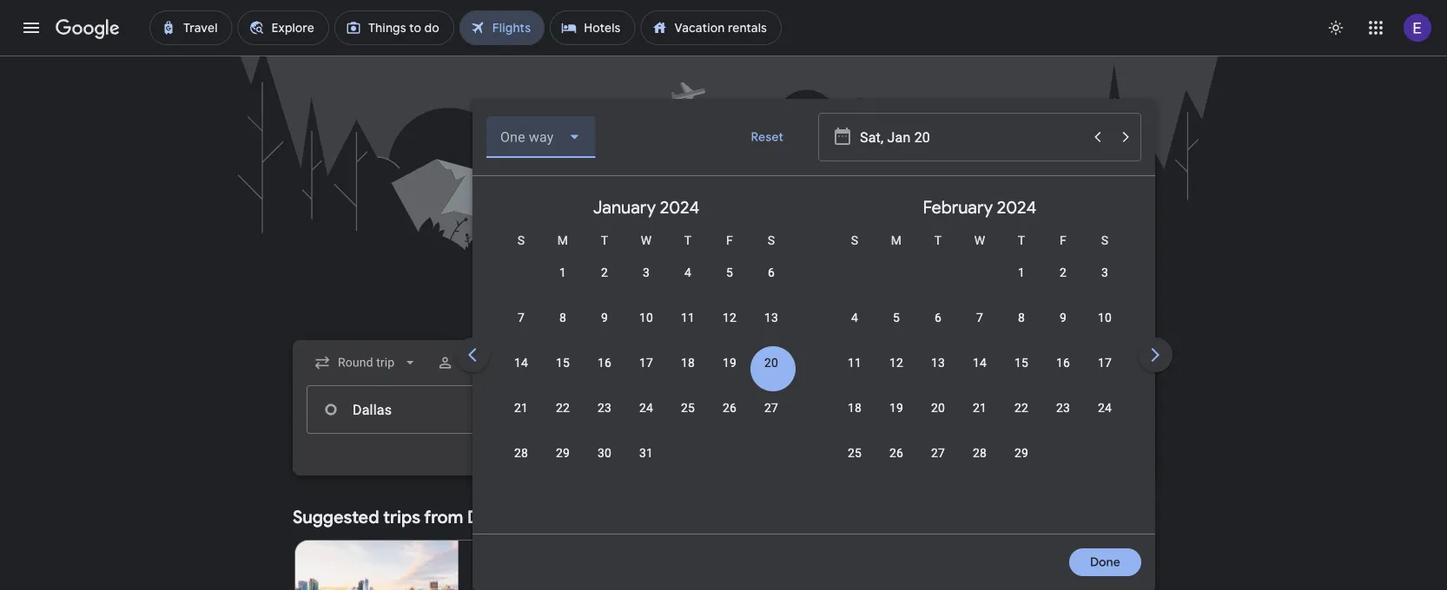 Task type: describe. For each thing, give the bounding box(es) containing it.
1 s from the left
[[518, 233, 525, 248]]

1 7 button from the left
[[501, 309, 542, 351]]

6 for sat, jan 6 element
[[768, 265, 775, 280]]

1 29 button from the left
[[542, 445, 584, 487]]

19 for mon, feb 19 element
[[890, 401, 904, 415]]

12 for 'mon, feb 12' element
[[890, 356, 904, 370]]

21 for wed, feb 21 element
[[973, 401, 987, 415]]

tue, jan 30 element
[[598, 445, 612, 462]]

17 for sat, feb 17 'element'
[[1098, 356, 1112, 370]]

previous image
[[452, 335, 494, 376]]

24 for sat, feb 24 element
[[1098, 401, 1112, 415]]

2 s from the left
[[768, 233, 775, 248]]

row containing 11
[[834, 347, 1126, 396]]

row containing 4
[[834, 302, 1126, 351]]

4 for thu, jan 4 'element'
[[685, 265, 692, 280]]

tue, jan 16 element
[[598, 355, 612, 372]]

30 button
[[584, 445, 626, 487]]

sun, jan 7 element
[[518, 309, 525, 327]]

1 21 button from the left
[[501, 400, 542, 441]]

2 9 button from the left
[[1043, 309, 1084, 351]]

row up fri, feb 9 element at right
[[1001, 249, 1126, 306]]

0 vertical spatial 6 button
[[751, 264, 793, 306]]

january
[[593, 196, 656, 219]]

2 8 button from the left
[[1001, 309, 1043, 351]]

reset
[[751, 129, 784, 145]]

1 14 button from the left
[[501, 355, 542, 396]]

1 button
[[430, 342, 499, 384]]

17 for wed, jan 17 element
[[640, 356, 654, 370]]

suggested trips from dallas
[[293, 507, 516, 529]]

2 button for january 2024
[[584, 264, 626, 306]]

tue, feb 13 element
[[931, 355, 946, 372]]

wed, feb 14 element
[[973, 355, 987, 372]]

wed, feb 28 element
[[973, 445, 987, 462]]

january 2024
[[593, 196, 700, 219]]

grid inside flight search field
[[480, 183, 1448, 545]]

21 for sun, jan 21 element
[[514, 401, 528, 415]]

f for january 2024
[[726, 233, 733, 248]]

done button
[[1070, 542, 1142, 584]]

28 button inside january 2024 row group
[[501, 445, 542, 487]]

5 for mon, feb 5 element
[[893, 311, 900, 325]]

fri, jan 5 element
[[726, 264, 733, 282]]

row containing 21
[[501, 392, 793, 441]]

1 horizontal spatial 18 button
[[834, 400, 876, 441]]

sat, jan 27 element
[[765, 400, 779, 417]]

w for january
[[641, 233, 652, 248]]

13 button inside february 2024 "row group"
[[918, 355, 959, 396]]

sun, feb 11 element
[[848, 355, 862, 372]]

m for february 2024
[[891, 233, 902, 248]]

0 vertical spatial 12 button
[[709, 309, 751, 351]]

dallas
[[468, 507, 516, 529]]

29 for thu, feb 29 element
[[1015, 446, 1029, 461]]

1 15 button from the left
[[542, 355, 584, 396]]

next image
[[1135, 335, 1177, 376]]

mon, feb 5 element
[[893, 309, 900, 327]]

2 29 button from the left
[[1001, 445, 1043, 487]]

sun, jan 21 element
[[514, 400, 528, 417]]

thu, jan 11 element
[[681, 309, 695, 327]]

16 for tue, jan 16 element
[[598, 356, 612, 370]]

tue, feb 6 element
[[935, 309, 942, 327]]

wed, jan 31 element
[[640, 445, 654, 462]]

19 for the fri, jan 19 element
[[723, 356, 737, 370]]

26 for "fri, jan 26" element
[[723, 401, 737, 415]]

1 button for february 2024
[[1001, 264, 1043, 306]]

new york
[[472, 555, 533, 573]]

1 for january 2024
[[560, 265, 567, 280]]

Return text field
[[1006, 387, 1086, 434]]

1 inside 1 popup button
[[461, 356, 468, 370]]

1 vertical spatial 12 button
[[876, 355, 918, 396]]

wed, feb 21 element
[[973, 400, 987, 417]]

1 vertical spatial 26 button
[[876, 445, 918, 487]]

25 for sun, feb 25 element
[[848, 446, 862, 461]]

23 for the tue, jan 23 element on the bottom of the page
[[598, 401, 612, 415]]

thu, feb 8 element
[[1018, 309, 1025, 327]]

21 button inside february 2024 "row group"
[[959, 400, 1001, 441]]

13 button inside january 2024 row group
[[751, 309, 793, 351]]

22 for mon, jan 22 element
[[556, 401, 570, 415]]

3 button for february 2024
[[1084, 264, 1126, 306]]

february 2024
[[923, 196, 1037, 219]]

2 10 button from the left
[[1084, 309, 1126, 351]]

sun, jan 28 element
[[514, 445, 528, 462]]

10 for sat, feb 10 element
[[1098, 311, 1112, 325]]

1 horizontal spatial 5 button
[[876, 309, 918, 351]]

tue, jan 23 element
[[598, 400, 612, 417]]

0 horizontal spatial 20 button
[[751, 355, 793, 396]]

mon, jan 1 element
[[560, 264, 567, 282]]

2 for january 2024
[[601, 265, 608, 280]]

mon, jan 8 element
[[560, 309, 567, 327]]

6 for tue, feb 6 element
[[935, 311, 942, 325]]

2 23 button from the left
[[1043, 400, 1084, 441]]

0 horizontal spatial 19 button
[[709, 355, 751, 396]]

7 for sun, jan 7 element at bottom left
[[518, 311, 525, 325]]

1 for february 2024
[[1018, 265, 1025, 280]]

8 for mon, jan 8 element
[[560, 311, 567, 325]]

26 for mon, feb 26 element
[[890, 446, 904, 461]]

1 9 button from the left
[[584, 309, 626, 351]]

13 for tue, feb 13 element
[[931, 356, 946, 370]]

sun, feb 4 element
[[852, 309, 859, 327]]

3 for january 2024
[[643, 265, 650, 280]]

row containing 25
[[834, 437, 1043, 487]]

york
[[504, 555, 533, 573]]

15 for mon, jan 15 element
[[556, 356, 570, 370]]

sat, feb 17 element
[[1098, 355, 1112, 372]]

1 23 button from the left
[[584, 400, 626, 441]]

1 horizontal spatial 11 button
[[834, 355, 876, 396]]

1 22 button from the left
[[542, 400, 584, 441]]

wed, jan 3 element
[[643, 264, 650, 282]]

sat, feb 24 element
[[1098, 400, 1112, 417]]

mon, feb 12 element
[[890, 355, 904, 372]]

0 horizontal spatial 18 button
[[667, 355, 709, 396]]

fri, jan 19 element
[[723, 355, 737, 372]]

1 8 button from the left
[[542, 309, 584, 351]]

2 button for february 2024
[[1043, 264, 1084, 306]]

february 2024 row group
[[813, 183, 1147, 527]]

0 horizontal spatial 26 button
[[709, 400, 751, 441]]

sun, jan 14 element
[[514, 355, 528, 372]]

2 22 button from the left
[[1001, 400, 1043, 441]]

1 t from the left
[[601, 233, 609, 248]]

22 for thu, feb 22 element
[[1015, 401, 1029, 415]]

mon, jan 22 element
[[556, 400, 570, 417]]

sat, feb 10 element
[[1098, 309, 1112, 327]]

from
[[424, 507, 463, 529]]

sat, jan 20, departure date. element
[[765, 355, 779, 372]]

fri, feb 9 element
[[1060, 309, 1067, 327]]

5 for fri, jan 5 element
[[726, 265, 733, 280]]

f for february 2024
[[1060, 233, 1067, 248]]

new
[[472, 555, 502, 573]]

3 s from the left
[[851, 233, 859, 248]]

Flight search field
[[279, 99, 1448, 591]]

dec 4 – 11
[[472, 574, 531, 588]]

mon, jan 29 element
[[556, 445, 570, 462]]

wed, jan 10 element
[[640, 309, 654, 327]]

tue, feb 20 element
[[931, 400, 946, 417]]

0 horizontal spatial 11 button
[[667, 309, 709, 351]]

17 button inside january 2024 row group
[[626, 355, 667, 396]]

sat, feb 3 element
[[1102, 264, 1109, 282]]

1 vertical spatial 20 button
[[918, 400, 959, 441]]

0 horizontal spatial 27 button
[[751, 400, 793, 441]]



Task type: vqa. For each thing, say whether or not it's contained in the screenshot.


Task type: locate. For each thing, give the bounding box(es) containing it.
thu, jan 25 element
[[681, 400, 695, 417]]

13 button up tue, feb 20 element
[[918, 355, 959, 396]]

12 button up mon, feb 19 element
[[876, 355, 918, 396]]

1 21 from the left
[[514, 401, 528, 415]]

7 button
[[501, 309, 542, 351], [959, 309, 1001, 351]]

2 w from the left
[[975, 233, 986, 248]]

thu, feb 29 element
[[1015, 445, 1029, 462]]

1 17 button from the left
[[626, 355, 667, 396]]

1 horizontal spatial 21
[[973, 401, 987, 415]]

0 vertical spatial 20 button
[[751, 355, 793, 396]]

2 14 from the left
[[973, 356, 987, 370]]

1 vertical spatial 18
[[848, 401, 862, 415]]

1 horizontal spatial 26
[[890, 446, 904, 461]]

1 horizontal spatial 4 button
[[834, 309, 876, 351]]

29 button right 'sun, jan 28' element
[[542, 445, 584, 487]]

4 button up sun, feb 11 element
[[834, 309, 876, 351]]

1 w from the left
[[641, 233, 652, 248]]

0 vertical spatial 11
[[681, 311, 695, 325]]

13 right the 'fri, jan 12' element
[[765, 311, 779, 325]]

23
[[598, 401, 612, 415], [1057, 401, 1071, 415]]

12 for the 'fri, jan 12' element
[[723, 311, 737, 325]]

26 button right sun, feb 25 element
[[876, 445, 918, 487]]

sat, jan 13 element
[[765, 309, 779, 327]]

8 right sun, jan 7 element at bottom left
[[560, 311, 567, 325]]

0 vertical spatial 27 button
[[751, 400, 793, 441]]

None field
[[487, 116, 596, 158], [307, 348, 426, 379], [487, 116, 596, 158], [307, 348, 426, 379]]

2 23 from the left
[[1057, 401, 1071, 415]]

18 button up sun, feb 25 element
[[834, 400, 876, 441]]

0 horizontal spatial 2024
[[660, 196, 700, 219]]

0 horizontal spatial 20
[[765, 356, 779, 370]]

11 inside january 2024 row group
[[681, 311, 695, 325]]

1 horizontal spatial 28
[[973, 446, 987, 461]]

1 vertical spatial 19
[[890, 401, 904, 415]]

11 for sun, feb 11 element
[[848, 356, 862, 370]]

6 button up sat, jan 13 element
[[751, 264, 793, 306]]

23 left wed, jan 24 element
[[598, 401, 612, 415]]

m
[[558, 233, 568, 248], [891, 233, 902, 248]]

1 29 from the left
[[556, 446, 570, 461]]

18
[[681, 356, 695, 370], [848, 401, 862, 415]]

20 for the 'sat, jan 20, departure date.' element
[[765, 356, 779, 370]]

mon, jan 15 element
[[556, 355, 570, 372]]

2 right the thu, feb 1 element
[[1060, 265, 1067, 280]]

10 button up sat, feb 17 'element'
[[1084, 309, 1126, 351]]

17 inside january 2024 row group
[[640, 356, 654, 370]]

15 for the 'thu, feb 15' element
[[1015, 356, 1029, 370]]

13 for sat, jan 13 element
[[765, 311, 779, 325]]

0 vertical spatial 6
[[768, 265, 775, 280]]

thu, jan 18 element
[[681, 355, 695, 372]]

19 left tue, feb 20 element
[[890, 401, 904, 415]]

5 button up the 'fri, jan 12' element
[[709, 264, 751, 306]]

21
[[514, 401, 528, 415], [973, 401, 987, 415]]

2 29 from the left
[[1015, 446, 1029, 461]]

0 horizontal spatial 10
[[640, 311, 654, 325]]

9 button
[[584, 309, 626, 351], [1043, 309, 1084, 351]]

17 button inside february 2024 "row group"
[[1084, 355, 1126, 396]]

20 inside "row group"
[[931, 401, 946, 415]]

17 right tue, jan 16 element
[[640, 356, 654, 370]]

2 right mon, jan 1 element
[[601, 265, 608, 280]]

9 for tue, jan 9 element
[[601, 311, 608, 325]]

22
[[556, 401, 570, 415], [1015, 401, 1029, 415]]

11 inside february 2024 "row group"
[[848, 356, 862, 370]]

6 inside january 2024 row group
[[768, 265, 775, 280]]

0 horizontal spatial 16
[[598, 356, 612, 370]]

2 24 button from the left
[[1084, 400, 1126, 441]]

1 horizontal spatial 22
[[1015, 401, 1029, 415]]

21 left thu, feb 22 element
[[973, 401, 987, 415]]

s up sat, jan 6 element
[[768, 233, 775, 248]]

1 horizontal spatial 2 button
[[1043, 264, 1084, 306]]

25 button
[[667, 400, 709, 441], [834, 445, 876, 487]]

10 button
[[626, 309, 667, 351], [1084, 309, 1126, 351]]

26 right sun, feb 25 element
[[890, 446, 904, 461]]

15 right sun, jan 14 element
[[556, 356, 570, 370]]

7 inside february 2024 "row group"
[[977, 311, 984, 325]]

24 right fri, feb 23 element
[[1098, 401, 1112, 415]]

9 right thu, feb 8 element
[[1060, 311, 1067, 325]]

28
[[514, 446, 528, 461], [973, 446, 987, 461]]

1 horizontal spatial 19 button
[[876, 400, 918, 441]]

0 horizontal spatial 22
[[556, 401, 570, 415]]

27 for tue, feb 27 element on the right of the page
[[931, 446, 946, 461]]

31 button
[[626, 445, 667, 487]]

flights
[[653, 247, 795, 309]]

28 inside january 2024 row group
[[514, 446, 528, 461]]

tue, feb 27 element
[[931, 445, 946, 462]]

trips
[[383, 507, 421, 529]]

23 inside january 2024 row group
[[598, 401, 612, 415]]

3 right fri, feb 2 "element"
[[1102, 265, 1109, 280]]

18 for thu, jan 18 element
[[681, 356, 695, 370]]

w up the wed, jan 3 "element"
[[641, 233, 652, 248]]

27 for sat, jan 27 element
[[765, 401, 779, 415]]

1 horizontal spatial 24
[[1098, 401, 1112, 415]]

0 horizontal spatial 25
[[681, 401, 695, 415]]

8 for thu, feb 8 element
[[1018, 311, 1025, 325]]

29 right the wed, feb 28 element
[[1015, 446, 1029, 461]]

0 horizontal spatial 4 button
[[667, 264, 709, 306]]

1 m from the left
[[558, 233, 568, 248]]

4 button up thu, jan 11 element
[[667, 264, 709, 306]]

21 inside january 2024 row group
[[514, 401, 528, 415]]

1 vertical spatial 25
[[848, 446, 862, 461]]

1 horizontal spatial 20 button
[[918, 400, 959, 441]]

1 inside february 2024 "row group"
[[1018, 265, 1025, 280]]

0 horizontal spatial 1
[[461, 356, 468, 370]]

wed, jan 24 element
[[640, 400, 654, 417]]

7
[[518, 311, 525, 325], [977, 311, 984, 325]]

1 horizontal spatial 25 button
[[834, 445, 876, 487]]

w for february
[[975, 233, 986, 248]]

8 button up mon, jan 15 element
[[542, 309, 584, 351]]

28 right tue, feb 27 element on the right of the page
[[973, 446, 987, 461]]

2 3 from the left
[[1102, 265, 1109, 280]]

26 left sat, jan 27 element
[[723, 401, 737, 415]]

29 inside february 2024 "row group"
[[1015, 446, 1029, 461]]

14 button
[[501, 355, 542, 396], [959, 355, 1001, 396]]

5 left tue, feb 6 element
[[893, 311, 900, 325]]

0 horizontal spatial 29 button
[[542, 445, 584, 487]]

f inside "row group"
[[1060, 233, 1067, 248]]

14 button up wed, feb 21 element
[[959, 355, 1001, 396]]

2024 for february 2024
[[997, 196, 1037, 219]]

25 for thu, jan 25 element
[[681, 401, 695, 415]]

25 button right wed, jan 24 element
[[667, 400, 709, 441]]

23 button
[[584, 400, 626, 441], [1043, 400, 1084, 441]]

29 left the 30
[[556, 446, 570, 461]]

1 24 from the left
[[640, 401, 654, 415]]

15
[[556, 356, 570, 370], [1015, 356, 1029, 370]]

18 button
[[667, 355, 709, 396], [834, 400, 876, 441]]

grid containing january 2024
[[480, 183, 1448, 545]]

2 inside "row group"
[[1060, 265, 1067, 280]]

t
[[601, 233, 609, 248], [685, 233, 692, 248], [935, 233, 942, 248], [1018, 233, 1026, 248]]

11
[[681, 311, 695, 325], [848, 356, 862, 370]]

1 8 from the left
[[560, 311, 567, 325]]

11 for thu, jan 11 element
[[681, 311, 695, 325]]

7 right tue, feb 6 element
[[977, 311, 984, 325]]

1 horizontal spatial 14 button
[[959, 355, 1001, 396]]

24 for wed, jan 24 element
[[640, 401, 654, 415]]

2 28 button from the left
[[959, 445, 1001, 487]]

11 button up thu, jan 18 element
[[667, 309, 709, 351]]

0 horizontal spatial 24 button
[[626, 400, 667, 441]]

row containing 18
[[834, 392, 1126, 441]]

fri, feb 23 element
[[1057, 400, 1071, 417]]

26
[[723, 401, 737, 415], [890, 446, 904, 461]]

2024 inside "row group"
[[997, 196, 1037, 219]]

16 button up fri, feb 23 element
[[1043, 355, 1084, 396]]

25 inside february 2024 "row group"
[[848, 446, 862, 461]]

13 inside february 2024 "row group"
[[931, 356, 946, 370]]

28 inside february 2024 "row group"
[[973, 446, 987, 461]]

1 horizontal spatial 3 button
[[1084, 264, 1126, 306]]

6 right fri, jan 5 element
[[768, 265, 775, 280]]

17
[[640, 356, 654, 370], [1098, 356, 1112, 370]]

12 inside february 2024 "row group"
[[890, 356, 904, 370]]

1 3 from the left
[[643, 265, 650, 280]]

5
[[726, 265, 733, 280], [893, 311, 900, 325]]

12 button
[[709, 309, 751, 351], [876, 355, 918, 396]]

1 10 from the left
[[640, 311, 654, 325]]

19 left the 'sat, jan 20, departure date.' element
[[723, 356, 737, 370]]

fri, jan 12 element
[[723, 309, 737, 327]]

24 button right fri, feb 23 element
[[1084, 400, 1126, 441]]

26 button
[[709, 400, 751, 441], [876, 445, 918, 487]]

0 horizontal spatial 23 button
[[584, 400, 626, 441]]

f up fri, feb 2 "element"
[[1060, 233, 1067, 248]]

0 horizontal spatial 13
[[765, 311, 779, 325]]

2 17 button from the left
[[1084, 355, 1126, 396]]

4 for sun, feb 4 element on the right of page
[[852, 311, 859, 325]]

3 button
[[626, 264, 667, 306], [1084, 264, 1126, 306]]

18 inside january 2024 row group
[[681, 356, 695, 370]]

16
[[598, 356, 612, 370], [1057, 356, 1071, 370]]

25 left mon, feb 26 element
[[848, 446, 862, 461]]

1 horizontal spatial 23 button
[[1043, 400, 1084, 441]]

14
[[514, 356, 528, 370], [973, 356, 987, 370]]

14 for wed, feb 14 element
[[973, 356, 987, 370]]

t up tue, jan 2 element
[[601, 233, 609, 248]]

16 button
[[584, 355, 626, 396], [1043, 355, 1084, 396]]

1 23 from the left
[[598, 401, 612, 415]]

1 horizontal spatial 29
[[1015, 446, 1029, 461]]

12 right sun, feb 11 element
[[890, 356, 904, 370]]

row up wed, jan 17 element
[[501, 302, 793, 351]]

0 horizontal spatial 25 button
[[667, 400, 709, 441]]

11 right wed, jan 10 'element'
[[681, 311, 695, 325]]

12 inside january 2024 row group
[[723, 311, 737, 325]]

9 for fri, feb 9 element at right
[[1060, 311, 1067, 325]]

0 horizontal spatial 26
[[723, 401, 737, 415]]

9 inside january 2024 row group
[[601, 311, 608, 325]]

2 16 button from the left
[[1043, 355, 1084, 396]]

10 for wed, jan 10 'element'
[[640, 311, 654, 325]]

thu, feb 15 element
[[1015, 355, 1029, 372]]

16 right mon, jan 15 element
[[598, 356, 612, 370]]

3 inside february 2024 "row group"
[[1102, 265, 1109, 280]]

2 14 button from the left
[[959, 355, 1001, 396]]

7 inside january 2024 row group
[[518, 311, 525, 325]]

f
[[726, 233, 733, 248], [1060, 233, 1067, 248]]

m for january 2024
[[558, 233, 568, 248]]

1 horizontal spatial w
[[975, 233, 986, 248]]

row containing 28
[[501, 437, 667, 487]]

20 button
[[751, 355, 793, 396], [918, 400, 959, 441]]

2 21 from the left
[[973, 401, 987, 415]]

dec
[[472, 574, 494, 588]]

27
[[765, 401, 779, 415], [931, 446, 946, 461]]

1 horizontal spatial 12 button
[[876, 355, 918, 396]]

suggested
[[293, 507, 379, 529]]

row down mon, jan 22 element
[[501, 437, 667, 487]]

21 inside february 2024 "row group"
[[973, 401, 987, 415]]

19 button
[[709, 355, 751, 396], [876, 400, 918, 441]]

15 button
[[542, 355, 584, 396], [1001, 355, 1043, 396]]

23 for fri, feb 23 element
[[1057, 401, 1071, 415]]

0 horizontal spatial 12 button
[[709, 309, 751, 351]]

3 inside january 2024 row group
[[643, 265, 650, 280]]

1 f from the left
[[726, 233, 733, 248]]

27 inside february 2024 "row group"
[[931, 446, 946, 461]]

f up fri, jan 5 element
[[726, 233, 733, 248]]

1 1 button from the left
[[542, 264, 584, 306]]

16 inside january 2024 row group
[[598, 356, 612, 370]]

0 horizontal spatial 15
[[556, 356, 570, 370]]

s up sat, feb 3 element at the right of the page
[[1102, 233, 1109, 248]]

15 inside february 2024 "row group"
[[1015, 356, 1029, 370]]

0 vertical spatial 13 button
[[751, 309, 793, 351]]

m inside january 2024 row group
[[558, 233, 568, 248]]

1 button up mon, jan 8 element
[[542, 264, 584, 306]]

Departure text field
[[860, 114, 1083, 161], [859, 387, 939, 434]]

28 left mon, jan 29 element
[[514, 446, 528, 461]]

5 inside january 2024 row group
[[726, 265, 733, 280]]

s
[[518, 233, 525, 248], [768, 233, 775, 248], [851, 233, 859, 248], [1102, 233, 1109, 248]]

1 horizontal spatial 9 button
[[1043, 309, 1084, 351]]

0 horizontal spatial 21 button
[[501, 400, 542, 441]]

8 inside january 2024 row group
[[560, 311, 567, 325]]

30
[[598, 446, 612, 461]]

23 button up the 30
[[584, 400, 626, 441]]

27 right "fri, jan 26" element
[[765, 401, 779, 415]]

2024
[[660, 196, 700, 219], [997, 196, 1037, 219]]

1 16 button from the left
[[584, 355, 626, 396]]

fri, feb 16 element
[[1057, 355, 1071, 372]]

2 15 button from the left
[[1001, 355, 1043, 396]]

5 inside february 2024 "row group"
[[893, 311, 900, 325]]

2 16 from the left
[[1057, 356, 1071, 370]]

6 right mon, feb 5 element
[[935, 311, 942, 325]]

18 inside february 2024 "row group"
[[848, 401, 862, 415]]

2 22 from the left
[[1015, 401, 1029, 415]]

1 button for january 2024
[[542, 264, 584, 306]]

5 button up 'mon, feb 12' element
[[876, 309, 918, 351]]

reset button
[[730, 116, 805, 158]]

15 button up thu, feb 22 element
[[1001, 355, 1043, 396]]

0 vertical spatial 26
[[723, 401, 737, 415]]

thu, jan 4 element
[[685, 264, 692, 282]]

1 horizontal spatial 6
[[935, 311, 942, 325]]

0 horizontal spatial 9
[[601, 311, 608, 325]]

28 for the wed, feb 28 element
[[973, 446, 987, 461]]

1 horizontal spatial 15
[[1015, 356, 1029, 370]]

fri, feb 2 element
[[1060, 264, 1067, 282]]

26 inside february 2024 "row group"
[[890, 446, 904, 461]]

20
[[765, 356, 779, 370], [931, 401, 946, 415]]

24 button
[[626, 400, 667, 441], [1084, 400, 1126, 441]]

2 10 from the left
[[1098, 311, 1112, 325]]

1 inside january 2024 row group
[[560, 265, 567, 280]]

4 – 11
[[497, 574, 531, 588]]

27 button
[[751, 400, 793, 441], [918, 445, 959, 487]]

2 8 from the left
[[1018, 311, 1025, 325]]

10
[[640, 311, 654, 325], [1098, 311, 1112, 325]]

0 horizontal spatial 28
[[514, 446, 528, 461]]

29
[[556, 446, 570, 461], [1015, 446, 1029, 461]]

1 15 from the left
[[556, 356, 570, 370]]

1 vertical spatial 5 button
[[876, 309, 918, 351]]

14 inside february 2024 "row group"
[[973, 356, 987, 370]]

11 button
[[667, 309, 709, 351], [834, 355, 876, 396]]

1 button
[[542, 264, 584, 306], [1001, 264, 1043, 306]]

w
[[641, 233, 652, 248], [975, 233, 986, 248]]

None text field
[[307, 386, 552, 434]]

main menu image
[[21, 17, 42, 38]]

sat, jan 6 element
[[768, 264, 775, 282]]

1 2 from the left
[[601, 265, 608, 280]]

9
[[601, 311, 608, 325], [1060, 311, 1067, 325]]

1 horizontal spatial 27 button
[[918, 445, 959, 487]]

sun, feb 18 element
[[848, 400, 862, 417]]

0 horizontal spatial 8
[[560, 311, 567, 325]]

6
[[768, 265, 775, 280], [935, 311, 942, 325]]

14 inside january 2024 row group
[[514, 356, 528, 370]]

1 horizontal spatial 22 button
[[1001, 400, 1043, 441]]

3 t from the left
[[935, 233, 942, 248]]

22 left the tue, jan 23 element on the bottom of the page
[[556, 401, 570, 415]]

departure text field up february 2024
[[860, 114, 1083, 161]]

19
[[723, 356, 737, 370], [890, 401, 904, 415]]

change appearance image
[[1316, 7, 1357, 49]]

6 button
[[751, 264, 793, 306], [918, 309, 959, 351]]

2 3 button from the left
[[1084, 264, 1126, 306]]

24 inside row group
[[640, 401, 654, 415]]

2
[[601, 265, 608, 280], [1060, 265, 1067, 280]]

8 button up the 'thu, feb 15' element
[[1001, 309, 1043, 351]]

wed, feb 7 element
[[977, 309, 984, 327]]

29 inside january 2024 row group
[[556, 446, 570, 461]]

8 inside february 2024 "row group"
[[1018, 311, 1025, 325]]

1 horizontal spatial 7 button
[[959, 309, 1001, 351]]

20 button up tue, feb 27 element on the right of the page
[[918, 400, 959, 441]]

row containing 7
[[501, 302, 793, 351]]

1 22 from the left
[[556, 401, 570, 415]]

1 24 button from the left
[[626, 400, 667, 441]]

1 9 from the left
[[601, 311, 608, 325]]

16 button up the tue, jan 23 element on the bottom of the page
[[584, 355, 626, 396]]

w inside january 2024 row group
[[641, 233, 652, 248]]

1 16 from the left
[[598, 356, 612, 370]]

0 horizontal spatial 27
[[765, 401, 779, 415]]

29 for mon, jan 29 element
[[556, 446, 570, 461]]

19 inside january 2024 row group
[[723, 356, 737, 370]]

0 horizontal spatial 3
[[643, 265, 650, 280]]

tue, jan 9 element
[[601, 309, 608, 327]]

24
[[640, 401, 654, 415], [1098, 401, 1112, 415]]

2 inside row group
[[601, 265, 608, 280]]

1 vertical spatial 6 button
[[918, 309, 959, 351]]

5 button
[[709, 264, 751, 306], [876, 309, 918, 351]]

2 21 button from the left
[[959, 400, 1001, 441]]

6 inside february 2024 "row group"
[[935, 311, 942, 325]]

2024 for january 2024
[[660, 196, 700, 219]]

22 left fri, feb 23 element
[[1015, 401, 1029, 415]]

0 vertical spatial 13
[[765, 311, 779, 325]]

1 horizontal spatial m
[[891, 233, 902, 248]]

2 f from the left
[[1060, 233, 1067, 248]]

2 button up fri, feb 9 element at right
[[1043, 264, 1084, 306]]

2 button
[[584, 264, 626, 306], [1043, 264, 1084, 306]]

28 button inside february 2024 "row group"
[[959, 445, 1001, 487]]

4 button
[[667, 264, 709, 306], [834, 309, 876, 351]]

f inside january 2024 row group
[[726, 233, 733, 248]]

2 for february 2024
[[1060, 265, 1067, 280]]

27 button left the wed, feb 28 element
[[918, 445, 959, 487]]

21 button
[[501, 400, 542, 441], [959, 400, 1001, 441]]

8 left fri, feb 9 element at right
[[1018, 311, 1025, 325]]

t up the thu, feb 1 element
[[1018, 233, 1026, 248]]

14 right tue, feb 13 element
[[973, 356, 987, 370]]

w inside february 2024 "row group"
[[975, 233, 986, 248]]

13 button
[[751, 309, 793, 351], [918, 355, 959, 396]]

10 right tue, jan 9 element
[[640, 311, 654, 325]]

28 for 'sun, jan 28' element
[[514, 446, 528, 461]]

24 left thu, jan 25 element
[[640, 401, 654, 415]]

thu, feb 22 element
[[1015, 400, 1029, 417]]

21 left mon, jan 22 element
[[514, 401, 528, 415]]

4 t from the left
[[1018, 233, 1026, 248]]

1 vertical spatial departure text field
[[859, 387, 939, 434]]

1 horizontal spatial 17
[[1098, 356, 1112, 370]]

14 for sun, jan 14 element
[[514, 356, 528, 370]]

1 vertical spatial 25 button
[[834, 445, 876, 487]]

1 vertical spatial 19 button
[[876, 400, 918, 441]]

0 vertical spatial 20
[[765, 356, 779, 370]]

28 button left mon, jan 29 element
[[501, 445, 542, 487]]

4 left fri, jan 5 element
[[685, 265, 692, 280]]

4
[[685, 265, 692, 280], [852, 311, 859, 325]]

1 2024 from the left
[[660, 196, 700, 219]]

22 inside january 2024 row group
[[556, 401, 570, 415]]

1 28 button from the left
[[501, 445, 542, 487]]

mon, feb 19 element
[[890, 400, 904, 417]]

10 inside february 2024 "row group"
[[1098, 311, 1112, 325]]

1 3 button from the left
[[626, 264, 667, 306]]

1 17 from the left
[[640, 356, 654, 370]]

11 button up sun, feb 18 element
[[834, 355, 876, 396]]

0 horizontal spatial 2
[[601, 265, 608, 280]]

3 button for january 2024
[[626, 264, 667, 306]]

20 for tue, feb 20 element
[[931, 401, 946, 415]]

25
[[681, 401, 695, 415], [848, 446, 862, 461]]

0 horizontal spatial 16 button
[[584, 355, 626, 396]]

2 1 button from the left
[[1001, 264, 1043, 306]]

thu, feb 1 element
[[1018, 264, 1025, 282]]

2 horizontal spatial 1
[[1018, 265, 1025, 280]]

s up sun, jan 7 element at bottom left
[[518, 233, 525, 248]]

7 for wed, feb 7 element at the bottom right of page
[[977, 311, 984, 325]]

tue, jan 2 element
[[601, 264, 608, 282]]

16 for fri, feb 16 element
[[1057, 356, 1071, 370]]

0 horizontal spatial 19
[[723, 356, 737, 370]]

wed, jan 17 element
[[640, 355, 654, 372]]

1 7 from the left
[[518, 311, 525, 325]]

3
[[643, 265, 650, 280], [1102, 265, 1109, 280]]

1
[[560, 265, 567, 280], [1018, 265, 1025, 280], [461, 356, 468, 370]]

done
[[1091, 555, 1121, 571]]

sun, feb 25 element
[[848, 445, 862, 462]]

1 horizontal spatial 8
[[1018, 311, 1025, 325]]

15 inside january 2024 row group
[[556, 356, 570, 370]]

1 14 from the left
[[514, 356, 528, 370]]

22 button
[[542, 400, 584, 441], [1001, 400, 1043, 441]]

16 inside february 2024 "row group"
[[1057, 356, 1071, 370]]

1 horizontal spatial 2
[[1060, 265, 1067, 280]]

0 horizontal spatial 5 button
[[709, 264, 751, 306]]

18 for sun, feb 18 element
[[848, 401, 862, 415]]

27 inside january 2024 row group
[[765, 401, 779, 415]]

1 vertical spatial 27 button
[[918, 445, 959, 487]]

3 button up wed, jan 10 'element'
[[626, 264, 667, 306]]

2024 inside row group
[[660, 196, 700, 219]]

february
[[923, 196, 993, 219]]

1 28 from the left
[[514, 446, 528, 461]]

4 s from the left
[[1102, 233, 1109, 248]]

14 left mon, jan 15 element
[[514, 356, 528, 370]]

24 button up 31 at the left bottom
[[626, 400, 667, 441]]

3 right tue, jan 2 element
[[643, 265, 650, 280]]

25 inside january 2024 row group
[[681, 401, 695, 415]]

29 button
[[542, 445, 584, 487], [1001, 445, 1043, 487]]

13
[[765, 311, 779, 325], [931, 356, 946, 370]]

0 horizontal spatial 1 button
[[542, 264, 584, 306]]

2 2 button from the left
[[1043, 264, 1084, 306]]

22 inside february 2024 "row group"
[[1015, 401, 1029, 415]]

12 button up the fri, jan 19 element
[[709, 309, 751, 351]]

24 inside "row group"
[[1098, 401, 1112, 415]]

4 inside "row group"
[[852, 311, 859, 325]]

7 button up wed, feb 14 element
[[959, 309, 1001, 351]]

3 for february 2024
[[1102, 265, 1109, 280]]

27 button right "fri, jan 26" element
[[751, 400, 793, 441]]

1 horizontal spatial 5
[[893, 311, 900, 325]]

19 button up "fri, jan 26" element
[[709, 355, 751, 396]]

13 button up the 'sat, jan 20, departure date.' element
[[751, 309, 793, 351]]

row containing 14
[[501, 347, 793, 396]]

m inside february 2024 "row group"
[[891, 233, 902, 248]]

0 vertical spatial 11 button
[[667, 309, 709, 351]]

19 button up mon, feb 26 element
[[876, 400, 918, 441]]

21 button up the wed, feb 28 element
[[959, 400, 1001, 441]]

suggested trips from dallas region
[[293, 497, 1155, 591]]

2 28 from the left
[[973, 446, 987, 461]]

23 inside february 2024 "row group"
[[1057, 401, 1071, 415]]

2 7 button from the left
[[959, 309, 1001, 351]]

1 vertical spatial 11
[[848, 356, 862, 370]]

8
[[560, 311, 567, 325], [1018, 311, 1025, 325]]

7 left mon, jan 8 element
[[518, 311, 525, 325]]

4 left mon, feb 5 element
[[852, 311, 859, 325]]

0 horizontal spatial 4
[[685, 265, 692, 280]]

2 2 from the left
[[1060, 265, 1067, 280]]

11 left 'mon, feb 12' element
[[848, 356, 862, 370]]

27 left the wed, feb 28 element
[[931, 446, 946, 461]]

22 button up thu, feb 29 element
[[1001, 400, 1043, 441]]

9 button up fri, feb 16 element
[[1043, 309, 1084, 351]]

2 2024 from the left
[[997, 196, 1037, 219]]

17 button
[[626, 355, 667, 396], [1084, 355, 1126, 396]]

16 right the 'thu, feb 15' element
[[1057, 356, 1071, 370]]

0 horizontal spatial f
[[726, 233, 733, 248]]

1 horizontal spatial 26 button
[[876, 445, 918, 487]]

2 7 from the left
[[977, 311, 984, 325]]

20 inside row group
[[765, 356, 779, 370]]

2 15 from the left
[[1015, 356, 1029, 370]]

28 button
[[501, 445, 542, 487], [959, 445, 1001, 487]]

1 2 button from the left
[[584, 264, 626, 306]]

12 down flights
[[723, 311, 737, 325]]

1 10 button from the left
[[626, 309, 667, 351]]

2 m from the left
[[891, 233, 902, 248]]

1 horizontal spatial 16
[[1057, 356, 1071, 370]]

28 button right tue, feb 27 element on the right of the page
[[959, 445, 1001, 487]]

1 horizontal spatial 2024
[[997, 196, 1037, 219]]

15 left fri, feb 16 element
[[1015, 356, 1029, 370]]

1 horizontal spatial 18
[[848, 401, 862, 415]]

1 left fri, feb 2 "element"
[[1018, 265, 1025, 280]]

0 horizontal spatial 14 button
[[501, 355, 542, 396]]

row up wed, jan 10 'element'
[[542, 249, 793, 306]]

12
[[723, 311, 737, 325], [890, 356, 904, 370]]

row
[[542, 249, 793, 306], [1001, 249, 1126, 306], [501, 302, 793, 351], [834, 302, 1126, 351], [501, 347, 793, 396], [834, 347, 1126, 396], [501, 392, 793, 441], [834, 392, 1126, 441], [501, 437, 667, 487], [834, 437, 1043, 487]]

t down february on the right of the page
[[935, 233, 942, 248]]

2 17 from the left
[[1098, 356, 1112, 370]]

grid
[[480, 183, 1448, 545]]

8 button
[[542, 309, 584, 351], [1001, 309, 1043, 351]]

17 inside february 2024 "row group"
[[1098, 356, 1112, 370]]

0 horizontal spatial 28 button
[[501, 445, 542, 487]]

1 horizontal spatial 6 button
[[918, 309, 959, 351]]

0 horizontal spatial 17
[[640, 356, 654, 370]]

0 horizontal spatial 8 button
[[542, 309, 584, 351]]

4 inside row group
[[685, 265, 692, 280]]

2 24 from the left
[[1098, 401, 1112, 415]]

31
[[640, 446, 654, 461]]

row up wed, jan 24 element
[[501, 347, 793, 396]]

january 2024 row group
[[480, 183, 813, 527]]

1 horizontal spatial 19
[[890, 401, 904, 415]]

10 inside january 2024 row group
[[640, 311, 654, 325]]

26 inside january 2024 row group
[[723, 401, 737, 415]]

2 9 from the left
[[1060, 311, 1067, 325]]

0 vertical spatial departure text field
[[860, 114, 1083, 161]]

0 horizontal spatial 14
[[514, 356, 528, 370]]

0 horizontal spatial 5
[[726, 265, 733, 280]]

1 horizontal spatial 21 button
[[959, 400, 1001, 441]]

13 inside january 2024 row group
[[765, 311, 779, 325]]

row group
[[1147, 183, 1448, 527]]

mon, feb 26 element
[[890, 445, 904, 462]]

2 t from the left
[[685, 233, 692, 248]]

fri, jan 26 element
[[723, 400, 737, 417]]

1 horizontal spatial 13
[[931, 356, 946, 370]]

0 horizontal spatial 10 button
[[626, 309, 667, 351]]

19 inside february 2024 "row group"
[[890, 401, 904, 415]]

9 inside february 2024 "row group"
[[1060, 311, 1067, 325]]



